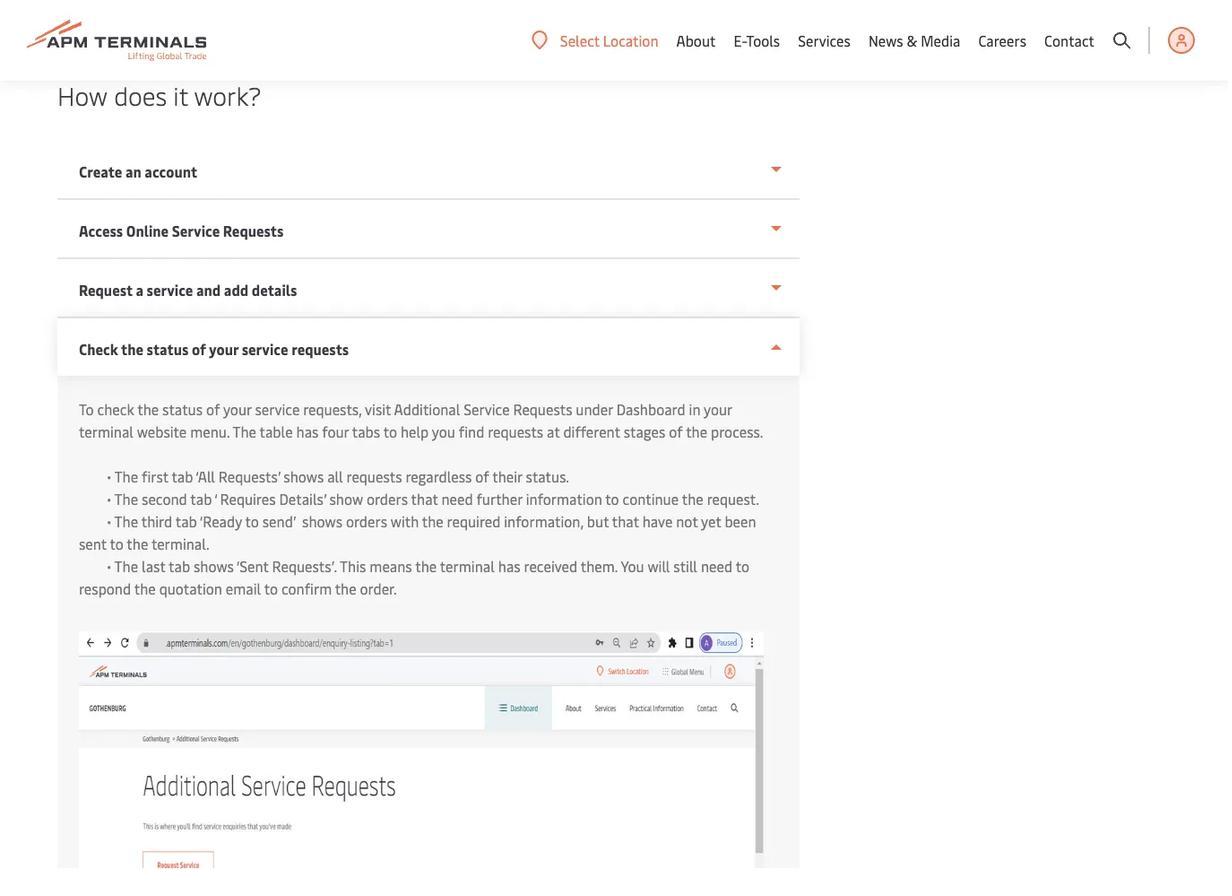 Task type: describe. For each thing, give the bounding box(es) containing it.
media
[[921, 31, 961, 50]]

initially you'll be able to request a service online. in the future we'll be adding options to pay online and the ability to track your service requests in real-time, without the need for email interaction with the terminal.
[[57, 0, 784, 39]]

services button
[[799, 0, 851, 81]]

to left pay
[[606, 0, 619, 17]]

options
[[554, 0, 602, 17]]

service down access online service requests
[[147, 280, 193, 300]]

last
[[142, 557, 166, 576]]

select location button
[[532, 30, 659, 50]]

the left process.
[[686, 422, 708, 441]]

requests inside dropdown button
[[223, 221, 284, 240]]

tabs
[[352, 422, 380, 441]]

details
[[252, 280, 297, 300]]

e-tools
[[734, 31, 781, 50]]

service inside dropdown button
[[172, 221, 220, 240]]

online.
[[324, 0, 367, 17]]

required
[[447, 512, 501, 531]]

to down been
[[736, 557, 750, 576]]

the up e- on the right top of page
[[719, 0, 741, 17]]

been
[[725, 512, 757, 531]]

2 • from the top
[[107, 489, 111, 509]]

2 the from the top
[[114, 489, 138, 509]]

to left track in the left of the page
[[57, 20, 71, 39]]

request a service and add details
[[79, 280, 297, 300]]

0 vertical spatial shows
[[284, 467, 324, 486]]

help
[[401, 422, 429, 441]]

the up not
[[682, 489, 704, 509]]

service inside to check the status of your service requests, visit additional service requests under dashboard in your terminal website menu. the table has four tabs to help you find requests at different stages of the process.
[[464, 400, 510, 419]]

of right stages
[[669, 422, 683, 441]]

quotation
[[159, 579, 222, 598]]

this
[[340, 557, 366, 576]]

online
[[649, 0, 689, 17]]

'sent
[[236, 557, 269, 576]]

1 vertical spatial orders
[[346, 512, 388, 531]]

1 vertical spatial that
[[613, 512, 639, 531]]

2 be from the left
[[488, 0, 503, 17]]

check the status of your service requests element
[[57, 376, 800, 869]]

in inside initially you'll be able to request a service online. in the future we'll be adding options to pay online and the ability to track your service requests in real-time, without the need for email interaction with the terminal.
[[254, 20, 266, 39]]

in inside to check the status of your service requests, visit additional service requests under dashboard in your terminal website menu. the table has four tabs to help you find requests at different stages of the process.
[[689, 400, 701, 419]]

track
[[74, 20, 107, 39]]

news
[[869, 31, 904, 50]]

create
[[79, 162, 122, 181]]

your inside initially you'll be able to request a service online. in the future we'll be adding options to pay online and the ability to track your service requests in real-time, without the need for email interaction with the terminal.
[[110, 20, 139, 39]]

access online service requests button
[[57, 200, 800, 259]]

tab right third
[[176, 512, 197, 531]]

&
[[907, 31, 918, 50]]

requests'
[[219, 467, 280, 486]]

email inside • the last tab shows 'sent requests'. this means the terminal has received them. you will still need to respond the quotation email to confirm the order.
[[226, 579, 261, 598]]

service inside initially you'll be able to request a service online. in the future we'll be adding options to pay online and the ability to track your service requests in real-time, without the need for email interaction with the terminal.
[[142, 20, 188, 39]]

• the last tab shows 'sent requests'. this means the terminal has received them. you will still need to respond the quotation email to confirm the order.
[[79, 557, 750, 598]]

tab left the '
[[191, 489, 212, 509]]

not
[[677, 512, 698, 531]]

find
[[459, 422, 485, 441]]

sent
[[79, 534, 107, 553]]

contact
[[1045, 31, 1095, 50]]

four
[[322, 422, 349, 441]]

future
[[410, 0, 451, 17]]

access online service requests
[[79, 221, 284, 240]]

real-
[[270, 20, 300, 39]]

about button
[[677, 0, 716, 81]]

in
[[370, 0, 382, 17]]

of up menu. the
[[206, 400, 220, 419]]

yet
[[702, 512, 722, 531]]

online
[[126, 221, 169, 240]]

different
[[564, 422, 621, 441]]

second
[[142, 489, 187, 509]]

requests inside initially you'll be able to request a service online. in the future we'll be adding options to pay online and the ability to track your service requests in real-time, without the need for email interaction with the terminal.
[[192, 20, 251, 39]]

status inside to check the status of your service requests, visit additional service requests under dashboard in your terminal website menu. the table has four tabs to help you find requests at different stages of the process.
[[162, 400, 203, 419]]

means
[[370, 557, 412, 576]]

with inside initially you'll be able to request a service online. in the future we'll be adding options to pay online and the ability to track your service requests in real-time, without the need for email interaction with the terminal.
[[583, 20, 611, 39]]

'all
[[196, 467, 215, 486]]

it
[[173, 78, 188, 112]]

to right sent
[[110, 534, 124, 553]]

1 be from the left
[[146, 0, 161, 17]]

news & media
[[869, 31, 961, 50]]

them.
[[581, 557, 618, 576]]

will
[[648, 557, 671, 576]]

3 • from the top
[[107, 512, 111, 531]]

service inside initially you'll be able to request a service online. in the future we'll be adding options to pay online and the ability to track your service requests in real-time, without the need for email interaction with the terminal.
[[276, 0, 321, 17]]

work?
[[194, 78, 261, 112]]

order.
[[360, 579, 397, 598]]

need inside • the first tab 'all requests' shows all requests regardless of their status. • the second tab ' requires details' show orders that need further information to continue the request. • the third tab 'ready to send'  shows orders with the required information, but that have not yet been sent to the terminal.
[[442, 489, 473, 509]]

location
[[604, 31, 659, 50]]

website
[[137, 422, 187, 441]]

time,
[[300, 20, 332, 39]]

of inside dropdown button
[[192, 340, 206, 359]]

create an account
[[79, 162, 197, 181]]

third
[[141, 512, 172, 531]]

request
[[79, 280, 133, 300]]

at
[[547, 422, 560, 441]]

status.
[[526, 467, 570, 486]]

the right without
[[388, 20, 410, 39]]

0 vertical spatial orders
[[367, 489, 408, 509]]

ability
[[744, 0, 784, 17]]

a inside dropdown button
[[136, 280, 144, 300]]

the down this
[[335, 579, 357, 598]]

pay
[[623, 0, 645, 17]]

terminal. inside • the first tab 'all requests' shows all requests regardless of their status. • the second tab ' requires details' show orders that need further information to continue the request. • the third tab 'ready to send'  shows orders with the required information, but that have not yet been sent to the terminal.
[[152, 534, 210, 553]]

how does it work?
[[57, 78, 261, 112]]

request a service and add details button
[[57, 259, 800, 318]]

to
[[79, 400, 94, 419]]

menu. the
[[190, 422, 257, 441]]

further
[[477, 489, 523, 509]]

visit
[[365, 400, 391, 419]]

requires
[[220, 489, 276, 509]]

you'll
[[108, 0, 142, 17]]

the inside dropdown button
[[121, 340, 144, 359]]

account
[[145, 162, 197, 181]]

tools
[[747, 31, 781, 50]]



Task type: vqa. For each thing, say whether or not it's contained in the screenshot.
• The first tab 'All Requests' shows all requests regardless of their status. • The second tab ' Requires Details' show orders that need further information to continue the request. • The third tab 'Ready to send'  shows orders with the required information, but that have not yet been sent to the terminal. at bottom
yes



Task type: locate. For each thing, give the bounding box(es) containing it.
to down requires
[[245, 512, 259, 531]]

continue
[[623, 489, 679, 509]]

and inside dropdown button
[[196, 280, 221, 300]]

to right "tabs"
[[384, 422, 397, 441]]

4 • from the top
[[107, 557, 111, 576]]

with inside • the first tab 'all requests' shows all requests regardless of their status. • the second tab ' requires details' show orders that need further information to continue the request. • the third tab 'ready to send'  shows orders with the required information, but that have not yet been sent to the terminal.
[[391, 512, 419, 531]]

terminal down the check
[[79, 422, 134, 441]]

request.
[[707, 489, 760, 509]]

1 vertical spatial email
[[226, 579, 261, 598]]

requests
[[192, 20, 251, 39], [223, 221, 284, 240]]

that
[[411, 489, 438, 509], [613, 512, 639, 531]]

shows up quotation
[[194, 557, 234, 576]]

select location
[[561, 31, 659, 50]]

information
[[526, 489, 603, 509]]

3 the from the top
[[114, 512, 138, 531]]

confirm
[[282, 579, 332, 598]]

0 vertical spatial that
[[411, 489, 438, 509]]

to down 'sent
[[264, 579, 278, 598]]

check
[[97, 400, 134, 419]]

status down request a service and add details
[[147, 340, 189, 359]]

stages
[[624, 422, 666, 441]]

0 vertical spatial terminal
[[79, 422, 134, 441]]

careers button
[[979, 0, 1027, 81]]

shows up details'
[[284, 467, 324, 486]]

check the status of your service requests button
[[57, 318, 800, 376]]

check requests image
[[79, 632, 764, 869]]

the
[[385, 0, 407, 17], [719, 0, 741, 17], [388, 20, 410, 39], [614, 20, 635, 39], [121, 340, 144, 359], [137, 400, 159, 419], [686, 422, 708, 441], [682, 489, 704, 509], [422, 512, 444, 531], [127, 534, 148, 553], [416, 557, 437, 576], [134, 579, 156, 598], [335, 579, 357, 598]]

shows inside • the last tab shows 'sent requests'. this means the terminal has received them. you will still need to respond the quotation email to confirm the order.
[[194, 557, 234, 576]]

able
[[165, 0, 192, 17]]

status inside dropdown button
[[147, 340, 189, 359]]

the up 'website' in the left of the page
[[137, 400, 159, 419]]

0 horizontal spatial in
[[254, 20, 266, 39]]

0 vertical spatial need
[[413, 20, 445, 39]]

1 vertical spatial a
[[136, 280, 144, 300]]

to inside to check the status of your service requests, visit additional service requests under dashboard in your terminal website menu. the table has four tabs to help you find requests at different stages of the process.
[[384, 422, 397, 441]]

service right online
[[172, 221, 220, 240]]

1 horizontal spatial and
[[692, 0, 716, 17]]

a up real-
[[265, 0, 272, 17]]

1 horizontal spatial email
[[471, 20, 506, 39]]

we'll
[[454, 0, 484, 17]]

the left first
[[114, 467, 138, 486]]

0 vertical spatial has
[[296, 422, 319, 441]]

and inside initially you'll be able to request a service online. in the future we'll be adding options to pay online and the ability to track your service requests in real-time, without the need for email interaction with the terminal.
[[692, 0, 716, 17]]

tab inside • the last tab shows 'sent requests'. this means the terminal has received them. you will still need to respond the quotation email to confirm the order.
[[169, 557, 190, 576]]

1 vertical spatial and
[[196, 280, 221, 300]]

select
[[561, 31, 600, 50]]

for
[[449, 20, 467, 39]]

terminal down the required
[[440, 557, 495, 576]]

that down regardless
[[411, 489, 438, 509]]

the right means
[[416, 557, 437, 576]]

0 vertical spatial service
[[142, 20, 188, 39]]

to right able
[[196, 0, 209, 17]]

2 vertical spatial service
[[464, 400, 510, 419]]

• left "second"
[[107, 489, 111, 509]]

access
[[79, 221, 123, 240]]

about
[[677, 31, 716, 50]]

1 vertical spatial requests
[[223, 221, 284, 240]]

but
[[587, 512, 609, 531]]

2 vertical spatial shows
[[194, 557, 234, 576]]

initially
[[57, 0, 104, 17]]

details'
[[279, 489, 326, 509]]

the right in
[[385, 0, 407, 17]]

the down last
[[134, 579, 156, 598]]

requests left the 'at'
[[488, 422, 544, 441]]

shows down details'
[[302, 512, 343, 531]]

0 vertical spatial and
[[692, 0, 716, 17]]

a inside initially you'll be able to request a service online. in the future we'll be adding options to pay online and the ability to track your service requests in real-time, without the need for email interaction with the terminal.
[[265, 0, 272, 17]]

status
[[147, 340, 189, 359], [162, 400, 203, 419]]

0 horizontal spatial terminal.
[[152, 534, 210, 553]]

0 horizontal spatial with
[[391, 512, 419, 531]]

service inside to check the status of your service requests, visit additional service requests under dashboard in your terminal website menu. the table has four tabs to help you find requests at different stages of the process.
[[255, 400, 300, 419]]

1 vertical spatial terminal.
[[152, 534, 210, 553]]

service
[[142, 20, 188, 39], [172, 221, 220, 240], [464, 400, 510, 419]]

terminal
[[79, 422, 134, 441], [440, 557, 495, 576]]

request
[[213, 0, 261, 17]]

1 vertical spatial terminal
[[440, 557, 495, 576]]

has left received
[[499, 557, 521, 576]]

1 horizontal spatial that
[[613, 512, 639, 531]]

check the status of your service requests
[[79, 340, 349, 359]]

the left last
[[114, 557, 138, 576]]

your up menu. the
[[223, 400, 252, 419]]

0 vertical spatial requests
[[192, 20, 251, 39]]

be
[[146, 0, 161, 17], [488, 0, 503, 17]]

0 vertical spatial with
[[583, 20, 611, 39]]

all
[[328, 467, 343, 486]]

email inside initially you'll be able to request a service online. in the future we'll be adding options to pay online and the ability to track your service requests in real-time, without the need for email interaction with the terminal.
[[471, 20, 506, 39]]

need down future
[[413, 20, 445, 39]]

does
[[114, 78, 167, 112]]

you
[[432, 422, 456, 441]]

has left four
[[296, 422, 319, 441]]

without
[[335, 20, 385, 39]]

the down pay
[[614, 20, 635, 39]]

terminal. down third
[[152, 534, 210, 553]]

show
[[330, 489, 363, 509]]

0 horizontal spatial a
[[136, 280, 144, 300]]

respond
[[79, 579, 131, 598]]

need inside initially you'll be able to request a service online. in the future we'll be adding options to pay online and the ability to track your service requests in real-time, without the need for email interaction with the terminal.
[[413, 20, 445, 39]]

add
[[224, 280, 249, 300]]

1 vertical spatial requests
[[488, 422, 544, 441]]

1 vertical spatial status
[[162, 400, 203, 419]]

1 horizontal spatial a
[[265, 0, 272, 17]]

table
[[260, 422, 293, 441]]

• left third
[[107, 512, 111, 531]]

still
[[674, 557, 698, 576]]

the inside • the last tab shows 'sent requests'. this means the terminal has received them. you will still need to respond the quotation email to confirm the order.
[[114, 557, 138, 576]]

• up respond
[[107, 557, 111, 576]]

orders down show at the left of page
[[346, 512, 388, 531]]

has inside • the last tab shows 'sent requests'. this means the terminal has received them. you will still need to respond the quotation email to confirm the order.
[[499, 557, 521, 576]]

an
[[126, 162, 142, 181]]

and up about
[[692, 0, 716, 17]]

additional
[[394, 400, 461, 419]]

0 vertical spatial requests
[[292, 340, 349, 359]]

services
[[799, 31, 851, 50]]

tab
[[172, 467, 193, 486], [191, 489, 212, 509], [176, 512, 197, 531], [169, 557, 190, 576]]

adding
[[507, 0, 550, 17]]

of inside • the first tab 'all requests' shows all requests regardless of their status. • the second tab ' requires details' show orders that need further information to continue the request. • the third tab 'ready to send'  shows orders with the required information, but that have not yet been sent to the terminal.
[[476, 467, 490, 486]]

0 horizontal spatial be
[[146, 0, 161, 17]]

requests inside • the first tab 'all requests' shows all requests regardless of their status. • the second tab ' requires details' show orders that need further information to continue the request. • the third tab 'ready to send'  shows orders with the required information, but that have not yet been sent to the terminal.
[[347, 467, 402, 486]]

0 vertical spatial in
[[254, 20, 266, 39]]

service up real-
[[276, 0, 321, 17]]

need inside • the last tab shows 'sent requests'. this means the terminal has received them. you will still need to respond the quotation email to confirm the order.
[[701, 557, 733, 576]]

1 the from the top
[[114, 467, 138, 486]]

process.
[[711, 422, 764, 441]]

requests inside dropdown button
[[292, 340, 349, 359]]

email
[[471, 20, 506, 39], [226, 579, 261, 598]]

1 horizontal spatial terminal.
[[639, 20, 697, 39]]

has inside to check the status of your service requests, visit additional service requests under dashboard in your terminal website menu. the table has four tabs to help you find requests at different stages of the process.
[[296, 422, 319, 441]]

terminal inside to check the status of your service requests, visit additional service requests under dashboard in your terminal website menu. the table has four tabs to help you find requests at different stages of the process.
[[79, 422, 134, 441]]

0 horizontal spatial that
[[411, 489, 438, 509]]

requests down request
[[192, 20, 251, 39]]

1 horizontal spatial be
[[488, 0, 503, 17]]

1 • from the top
[[107, 467, 111, 486]]

a right request
[[136, 280, 144, 300]]

2 vertical spatial requests
[[347, 467, 402, 486]]

in left real-
[[254, 20, 266, 39]]

the up last
[[127, 534, 148, 553]]

0 vertical spatial a
[[265, 0, 272, 17]]

terminal.
[[639, 20, 697, 39], [152, 534, 210, 553]]

0 horizontal spatial terminal
[[79, 422, 134, 441]]

of left the their
[[476, 467, 490, 486]]

need right still
[[701, 557, 733, 576]]

1 horizontal spatial terminal
[[440, 557, 495, 576]]

1 vertical spatial with
[[391, 512, 419, 531]]

shows
[[284, 467, 324, 486], [302, 512, 343, 531], [194, 557, 234, 576]]

0 vertical spatial status
[[147, 340, 189, 359]]

you
[[621, 557, 645, 576]]

email down 'sent
[[226, 579, 261, 598]]

1 vertical spatial service
[[172, 221, 220, 240]]

first
[[142, 467, 169, 486]]

1 horizontal spatial with
[[583, 20, 611, 39]]

2 vertical spatial need
[[701, 557, 733, 576]]

of down request a service and add details
[[192, 340, 206, 359]]

0 horizontal spatial and
[[196, 280, 221, 300]]

1 vertical spatial has
[[499, 557, 521, 576]]

0 horizontal spatial email
[[226, 579, 261, 598]]

service down details
[[242, 340, 288, 359]]

• inside • the last tab shows 'sent requests'. this means the terminal has received them. you will still need to respond the quotation email to confirm the order.
[[107, 557, 111, 576]]

to check the status of your service requests, visit additional service requests under dashboard in your terminal website menu. the table has four tabs to help you find requests at different stages of the process.
[[79, 400, 764, 441]]

be left able
[[146, 0, 161, 17]]

your inside check the status of your service requests dropdown button
[[209, 340, 239, 359]]

requests under
[[514, 400, 613, 419]]

how
[[57, 78, 108, 112]]

the
[[114, 467, 138, 486], [114, 489, 138, 509], [114, 512, 138, 531], [114, 557, 138, 576]]

1 vertical spatial need
[[442, 489, 473, 509]]

0 vertical spatial terminal.
[[639, 20, 697, 39]]

the right check
[[121, 340, 144, 359]]

terminal. down online
[[639, 20, 697, 39]]

terminal. inside initially you'll be able to request a service online. in the future we'll be adding options to pay online and the ability to track your service requests in real-time, without the need for email interaction with the terminal.
[[639, 20, 697, 39]]

news & media button
[[869, 0, 961, 81]]

in
[[254, 20, 266, 39], [689, 400, 701, 419]]

the left the required
[[422, 512, 444, 531]]

be right we'll at the top left of the page
[[488, 0, 503, 17]]

1 vertical spatial in
[[689, 400, 701, 419]]

requests inside to check the status of your service requests, visit additional service requests under dashboard in your terminal website menu. the table has four tabs to help you find requests at different stages of the process.
[[488, 422, 544, 441]]

tab up quotation
[[169, 557, 190, 576]]

1 horizontal spatial has
[[499, 557, 521, 576]]

e-
[[734, 31, 747, 50]]

4 the from the top
[[114, 557, 138, 576]]

0 vertical spatial email
[[471, 20, 506, 39]]

regardless
[[406, 467, 472, 486]]

status up 'website' in the left of the page
[[162, 400, 203, 419]]

your up process.
[[704, 400, 733, 419]]

that right 'but'
[[613, 512, 639, 531]]

requests up "add"
[[223, 221, 284, 240]]

need up the required
[[442, 489, 473, 509]]

requests up requests,
[[292, 340, 349, 359]]

the left third
[[114, 512, 138, 531]]

and left "add"
[[196, 280, 221, 300]]

orders right show at the left of page
[[367, 489, 408, 509]]

in right dashboard
[[689, 400, 701, 419]]

0 horizontal spatial has
[[296, 422, 319, 441]]

information,
[[504, 512, 584, 531]]

with up means
[[391, 512, 419, 531]]

service up table
[[255, 400, 300, 419]]

to
[[196, 0, 209, 17], [606, 0, 619, 17], [57, 20, 71, 39], [384, 422, 397, 441], [606, 489, 620, 509], [245, 512, 259, 531], [110, 534, 124, 553], [736, 557, 750, 576], [264, 579, 278, 598]]

received
[[524, 557, 578, 576]]

requests
[[292, 340, 349, 359], [488, 422, 544, 441], [347, 467, 402, 486]]

1 horizontal spatial in
[[689, 400, 701, 419]]

the left "second"
[[114, 489, 138, 509]]

service up find
[[464, 400, 510, 419]]

your down you'll
[[110, 20, 139, 39]]

with down options
[[583, 20, 611, 39]]

tab left 'all
[[172, 467, 193, 486]]

• left first
[[107, 467, 111, 486]]

email down we'll at the top left of the page
[[471, 20, 506, 39]]

service down able
[[142, 20, 188, 39]]

1 vertical spatial shows
[[302, 512, 343, 531]]

your down "add"
[[209, 340, 239, 359]]

requests up show at the left of page
[[347, 467, 402, 486]]

to up 'but'
[[606, 489, 620, 509]]

terminal inside • the last tab shows 'sent requests'. this means the terminal has received them. you will still need to respond the quotation email to confirm the order.
[[440, 557, 495, 576]]

• the first tab 'all requests' shows all requests regardless of their status. • the second tab ' requires details' show orders that need further information to continue the request. • the third tab 'ready to send'  shows orders with the required information, but that have not yet been sent to the terminal.
[[79, 467, 760, 553]]



